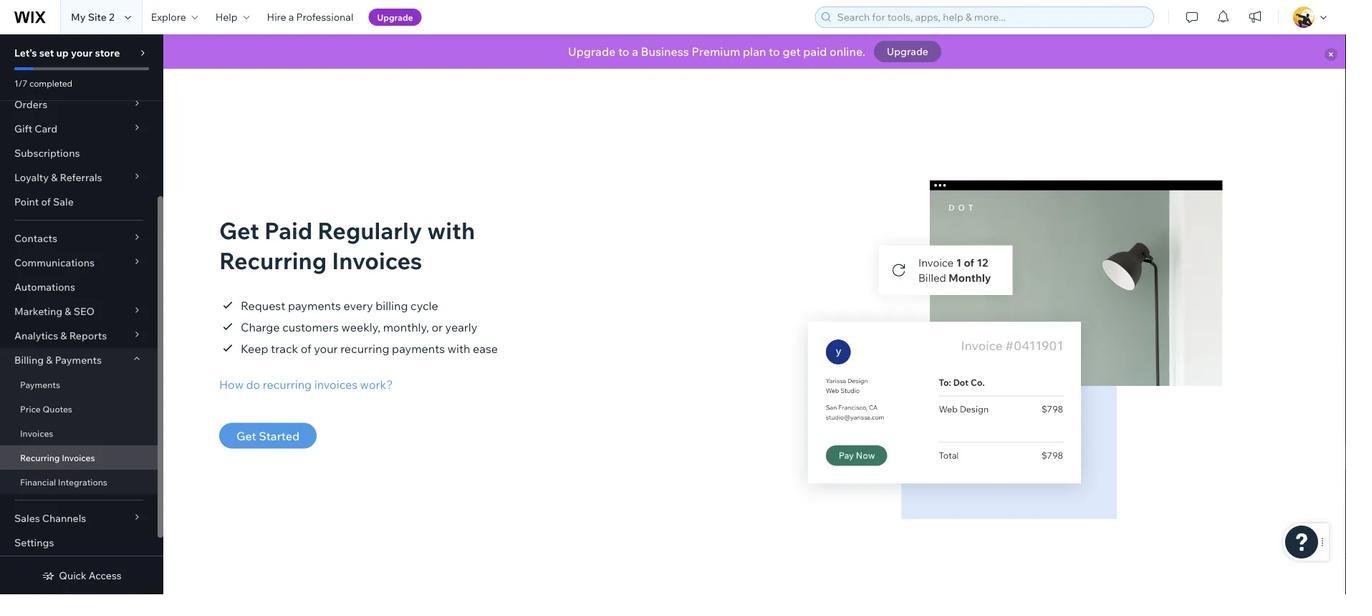 Task type: locate. For each thing, give the bounding box(es) containing it.
my site 2
[[71, 11, 114, 23]]

0 vertical spatial payments
[[288, 298, 341, 313]]

to left business
[[618, 44, 629, 59]]

& right loyalty
[[51, 171, 58, 184]]

payments down analytics & reports popup button
[[55, 354, 102, 366]]

0 horizontal spatial your
[[71, 47, 93, 59]]

2 vertical spatial invoices
[[62, 452, 95, 463]]

upgrade button
[[369, 9, 422, 26], [874, 41, 941, 62]]

help
[[215, 11, 238, 23]]

1 horizontal spatial invoices
[[62, 452, 95, 463]]

automations
[[14, 281, 75, 293]]

billing
[[376, 298, 408, 313]]

invoices down "price"
[[20, 428, 53, 439]]

0 horizontal spatial to
[[618, 44, 629, 59]]

cycle
[[411, 298, 438, 313]]

get paid regularly with recurring invoices
[[219, 216, 475, 275]]

contacts
[[14, 232, 57, 245]]

your inside request payments every billing cycle charge customers weekly, monthly, or yearly keep track of your recurring payments with ease
[[314, 341, 338, 356]]

1 horizontal spatial recurring
[[219, 246, 327, 275]]

upgrade button right professional
[[369, 9, 422, 26]]

hire
[[267, 11, 286, 23]]

1 horizontal spatial to
[[769, 44, 780, 59]]

marketing & seo
[[14, 305, 95, 318]]

plan
[[743, 44, 766, 59]]

recurring
[[219, 246, 327, 275], [20, 452, 60, 463]]

with
[[427, 216, 475, 245], [448, 341, 470, 356]]

communications button
[[0, 251, 158, 275]]

access
[[89, 570, 122, 582]]

0 vertical spatial get
[[219, 216, 259, 245]]

& right billing
[[46, 354, 53, 366]]

price quotes link
[[0, 397, 158, 421]]

upgrade to a business premium plan to get paid online.
[[568, 44, 865, 59]]

1 vertical spatial of
[[301, 341, 311, 356]]

& left seo
[[65, 305, 71, 318]]

0 vertical spatial of
[[41, 196, 51, 208]]

recurring inside request payments every billing cycle charge customers weekly, monthly, or yearly keep track of your recurring payments with ease
[[340, 341, 389, 356]]

recurring right do on the left of page
[[263, 377, 312, 392]]

1 horizontal spatial recurring
[[340, 341, 389, 356]]

1 vertical spatial recurring
[[263, 377, 312, 392]]

orders
[[14, 98, 47, 111]]

paid
[[264, 216, 312, 245]]

your right up
[[71, 47, 93, 59]]

of right the track
[[301, 341, 311, 356]]

& inside popup button
[[60, 330, 67, 342]]

get for get started
[[236, 429, 256, 443]]

quick access
[[59, 570, 122, 582]]

charge
[[241, 320, 280, 334]]

get left paid
[[219, 216, 259, 245]]

contacts button
[[0, 226, 158, 251]]

invoices down regularly
[[332, 246, 422, 275]]

1 vertical spatial a
[[632, 44, 638, 59]]

a left business
[[632, 44, 638, 59]]

recurring invoices link
[[0, 446, 158, 470]]

to
[[618, 44, 629, 59], [769, 44, 780, 59]]

payments
[[55, 354, 102, 366], [20, 379, 60, 390]]

marketing & seo button
[[0, 299, 158, 324]]

let's
[[14, 47, 37, 59]]

quotes
[[43, 404, 72, 414]]

0 vertical spatial with
[[427, 216, 475, 245]]

recurring
[[340, 341, 389, 356], [263, 377, 312, 392]]

recurring invoices
[[20, 452, 95, 463]]

settings link
[[0, 531, 158, 555]]

0 horizontal spatial of
[[41, 196, 51, 208]]

& left reports
[[60, 330, 67, 342]]

1 horizontal spatial upgrade
[[568, 44, 616, 59]]

payments up the price quotes
[[20, 379, 60, 390]]

recurring down paid
[[219, 246, 327, 275]]

0 horizontal spatial invoices
[[20, 428, 53, 439]]

1 horizontal spatial a
[[632, 44, 638, 59]]

0 vertical spatial payments
[[55, 354, 102, 366]]

of
[[41, 196, 51, 208], [301, 341, 311, 356]]

payments up customers
[[288, 298, 341, 313]]

2 to from the left
[[769, 44, 780, 59]]

1 vertical spatial payments
[[20, 379, 60, 390]]

upgrade button right "online."
[[874, 41, 941, 62]]

upgrade for the leftmost upgrade button
[[377, 12, 413, 23]]

a right hire on the top of the page
[[289, 11, 294, 23]]

1 horizontal spatial your
[[314, 341, 338, 356]]

get inside get paid regularly with recurring invoices
[[219, 216, 259, 245]]

0 horizontal spatial recurring
[[20, 452, 60, 463]]

0 vertical spatial recurring
[[340, 341, 389, 356]]

upgrade for upgrade button in alert
[[887, 45, 928, 58]]

recurring up financial
[[20, 452, 60, 463]]

your down customers
[[314, 341, 338, 356]]

1 horizontal spatial upgrade button
[[874, 41, 941, 62]]

0 vertical spatial your
[[71, 47, 93, 59]]

price
[[20, 404, 41, 414]]

hire a professional link
[[258, 0, 362, 34]]

1 vertical spatial recurring
[[20, 452, 60, 463]]

upgrade to a business premium plan to get paid online. alert
[[163, 34, 1346, 69]]

your
[[71, 47, 93, 59], [314, 341, 338, 356]]

1 vertical spatial get
[[236, 429, 256, 443]]

up
[[56, 47, 69, 59]]

payments
[[288, 298, 341, 313], [392, 341, 445, 356]]

1 vertical spatial with
[[448, 341, 470, 356]]

or
[[432, 320, 443, 334]]

1 vertical spatial your
[[314, 341, 338, 356]]

explore
[[151, 11, 186, 23]]

how do recurring invoices work?
[[219, 377, 393, 392]]

0 horizontal spatial payments
[[288, 298, 341, 313]]

premium
[[692, 44, 740, 59]]

get
[[783, 44, 801, 59]]

help button
[[207, 0, 258, 34]]

loyalty & referrals button
[[0, 166, 158, 190]]

sidebar element
[[0, 0, 163, 595]]

1 horizontal spatial payments
[[392, 341, 445, 356]]

&
[[51, 171, 58, 184], [65, 305, 71, 318], [60, 330, 67, 342], [46, 354, 53, 366]]

0 horizontal spatial recurring
[[263, 377, 312, 392]]

of left sale
[[41, 196, 51, 208]]

request
[[241, 298, 285, 313]]

0 horizontal spatial a
[[289, 11, 294, 23]]

0 vertical spatial recurring
[[219, 246, 327, 275]]

billing
[[14, 354, 44, 366]]

0 vertical spatial a
[[289, 11, 294, 23]]

& for analytics
[[60, 330, 67, 342]]

payments down monthly, in the left of the page
[[392, 341, 445, 356]]

get
[[219, 216, 259, 245], [236, 429, 256, 443]]

0 horizontal spatial upgrade
[[377, 12, 413, 23]]

hire a professional
[[267, 11, 353, 23]]

get inside "button"
[[236, 429, 256, 443]]

recurring down the weekly,
[[340, 341, 389, 356]]

track
[[271, 341, 298, 356]]

how do recurring invoices work? link
[[219, 376, 393, 393]]

upgrade
[[377, 12, 413, 23], [568, 44, 616, 59], [887, 45, 928, 58]]

1 horizontal spatial of
[[301, 341, 311, 356]]

2 horizontal spatial upgrade
[[887, 45, 928, 58]]

analytics & reports
[[14, 330, 107, 342]]

0 vertical spatial invoices
[[332, 246, 422, 275]]

1 vertical spatial invoices
[[20, 428, 53, 439]]

invoices up financial integrations link
[[62, 452, 95, 463]]

sales channels
[[14, 512, 86, 525]]

with inside get paid regularly with recurring invoices
[[427, 216, 475, 245]]

work?
[[360, 377, 393, 392]]

invoices inside get paid regularly with recurring invoices
[[332, 246, 422, 275]]

referrals
[[60, 171, 102, 184]]

1 vertical spatial upgrade button
[[874, 41, 941, 62]]

customers
[[282, 320, 339, 334]]

monthly,
[[383, 320, 429, 334]]

0 vertical spatial upgrade button
[[369, 9, 422, 26]]

2 horizontal spatial invoices
[[332, 246, 422, 275]]

a inside alert
[[632, 44, 638, 59]]

to left get
[[769, 44, 780, 59]]

get left started
[[236, 429, 256, 443]]



Task type: vqa. For each thing, say whether or not it's contained in the screenshot.
Invoices to the left
yes



Task type: describe. For each thing, give the bounding box(es) containing it.
Search for tools, apps, help & more... field
[[833, 7, 1149, 27]]

invoices inside "link"
[[62, 452, 95, 463]]

price quotes
[[20, 404, 72, 414]]

professional
[[296, 11, 353, 23]]

ease
[[473, 341, 498, 356]]

sales channels button
[[0, 507, 158, 531]]

1 vertical spatial payments
[[392, 341, 445, 356]]

paid
[[803, 44, 827, 59]]

how
[[219, 377, 244, 392]]

2
[[109, 11, 114, 23]]

settings
[[14, 537, 54, 549]]

payments inside dropdown button
[[55, 354, 102, 366]]

billing & payments
[[14, 354, 102, 366]]

get for get paid regularly with recurring invoices
[[219, 216, 259, 245]]

do
[[246, 377, 260, 392]]

quick
[[59, 570, 86, 582]]

sales
[[14, 512, 40, 525]]

started
[[259, 429, 300, 443]]

reports
[[69, 330, 107, 342]]

analytics
[[14, 330, 58, 342]]

regularly
[[318, 216, 422, 245]]

financial integrations
[[20, 477, 107, 488]]

subscriptions link
[[0, 141, 158, 166]]

loyalty
[[14, 171, 49, 184]]

invoices
[[314, 377, 358, 392]]

1/7
[[14, 78, 27, 88]]

analytics & reports button
[[0, 324, 158, 348]]

gift card
[[14, 123, 57, 135]]

card
[[35, 123, 57, 135]]

business
[[641, 44, 689, 59]]

integrations
[[58, 477, 107, 488]]

financial integrations link
[[0, 470, 158, 494]]

subscriptions
[[14, 147, 80, 159]]

my
[[71, 11, 86, 23]]

1 to from the left
[[618, 44, 629, 59]]

channels
[[42, 512, 86, 525]]

financial
[[20, 477, 56, 488]]

set
[[39, 47, 54, 59]]

every
[[344, 298, 373, 313]]

of inside request payments every billing cycle charge customers weekly, monthly, or yearly keep track of your recurring payments with ease
[[301, 341, 311, 356]]

payments link
[[0, 373, 158, 397]]

point
[[14, 196, 39, 208]]

with inside request payments every billing cycle charge customers weekly, monthly, or yearly keep track of your recurring payments with ease
[[448, 341, 470, 356]]

sale
[[53, 196, 74, 208]]

recurring inside get paid regularly with recurring invoices
[[219, 246, 327, 275]]

keep
[[241, 341, 268, 356]]

weekly,
[[341, 320, 380, 334]]

gift
[[14, 123, 32, 135]]

seo
[[74, 305, 95, 318]]

recurring inside "link"
[[20, 452, 60, 463]]

orders button
[[0, 92, 158, 117]]

communications
[[14, 256, 95, 269]]

point of sale
[[14, 196, 74, 208]]

0 horizontal spatial upgrade button
[[369, 9, 422, 26]]

yearly
[[445, 320, 477, 334]]

online.
[[830, 44, 865, 59]]

get started
[[236, 429, 300, 443]]

store
[[95, 47, 120, 59]]

marketing
[[14, 305, 62, 318]]

& for marketing
[[65, 305, 71, 318]]

site
[[88, 11, 107, 23]]

& for loyalty
[[51, 171, 58, 184]]

let's set up your store
[[14, 47, 120, 59]]

completed
[[29, 78, 72, 88]]

automations link
[[0, 275, 158, 299]]

upgrade button inside alert
[[874, 41, 941, 62]]

point of sale link
[[0, 190, 158, 214]]

get started button
[[219, 423, 317, 449]]

loyalty & referrals
[[14, 171, 102, 184]]

of inside sidebar element
[[41, 196, 51, 208]]

your inside sidebar element
[[71, 47, 93, 59]]

1/7 completed
[[14, 78, 72, 88]]

request payments every billing cycle charge customers weekly, monthly, or yearly keep track of your recurring payments with ease
[[241, 298, 498, 356]]

& for billing
[[46, 354, 53, 366]]

billing & payments button
[[0, 348, 158, 373]]

invoices link
[[0, 421, 158, 446]]



